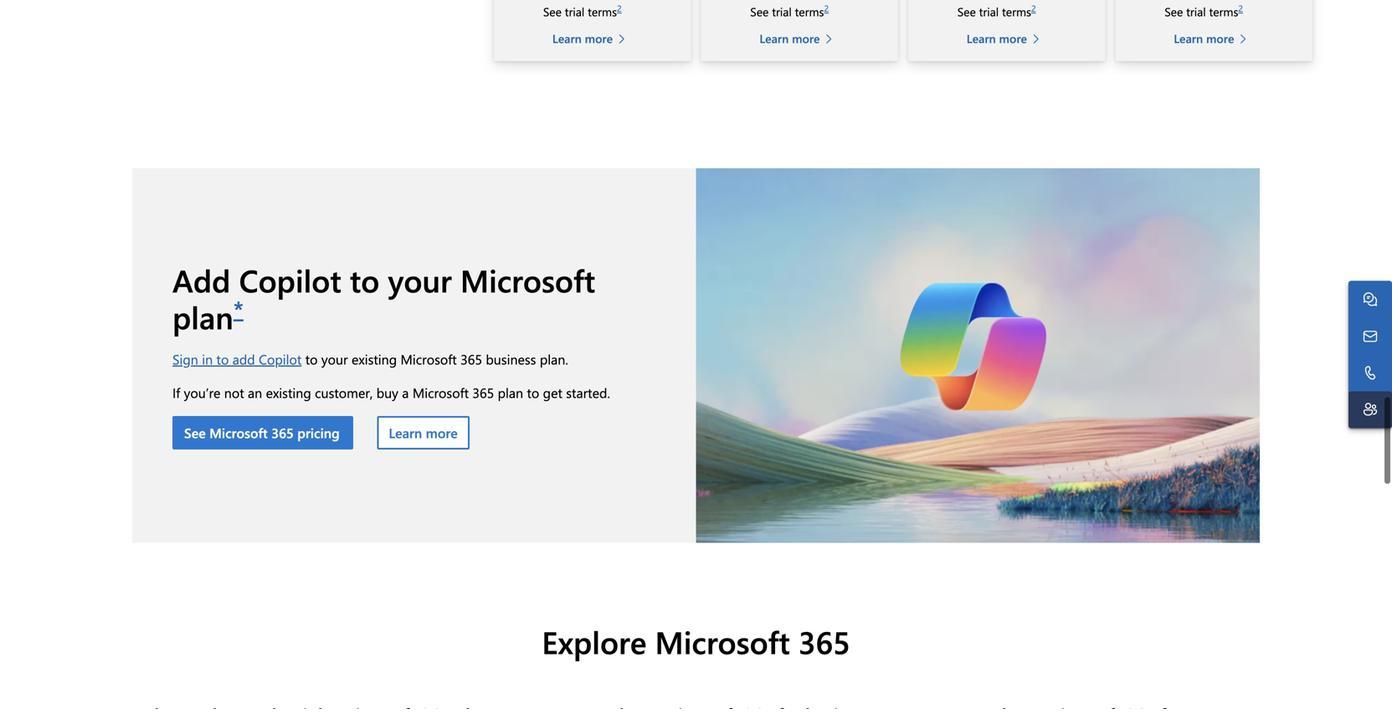 Task type: describe. For each thing, give the bounding box(es) containing it.
2 for 2nd 2 link from left
[[824, 2, 829, 14]]

learn more for third 2 link from left
[[967, 30, 1027, 46]]

an
[[248, 384, 262, 402]]

learn more for 2nd 2 link from left
[[760, 30, 820, 46]]

learn more for 1st 2 link from the left
[[552, 30, 613, 46]]

learn more for fourth 2 link from the left
[[1174, 30, 1234, 46]]

learn for 1st 2 link from the left
[[552, 30, 582, 46]]

1 vertical spatial copilot
[[259, 350, 302, 368]]

learn more link for fourth 2 link from the left
[[1174, 30, 1254, 47]]

your inside add copilot to your microsoft plan
[[388, 259, 452, 300]]

trial for 2nd 2 link from left
[[772, 4, 792, 19]]

see trial terms 2 for 1st 2 link from the left
[[543, 2, 622, 19]]

learn for 2nd 2 link from left
[[760, 30, 789, 46]]

to left get
[[527, 384, 539, 402]]

if you're not an existing customer, buy a microsoft 365 plan to get started.
[[172, 384, 610, 402]]

sign in to add copilot link
[[172, 350, 302, 368]]

more for fourth 2 link from the left
[[1206, 30, 1234, 46]]

terms for third 2 link from left
[[1002, 4, 1031, 19]]

to inside add copilot to your microsoft plan
[[350, 259, 380, 300]]

2 2 link from the left
[[824, 2, 829, 14]]

business
[[486, 350, 536, 368]]

customer,
[[315, 384, 373, 402]]

copilot inside add copilot to your microsoft plan
[[239, 259, 341, 300]]

plan.
[[540, 350, 568, 368]]

see trial terms 2 for 2nd 2 link from left
[[750, 2, 829, 19]]

terms for 2nd 2 link from left
[[795, 4, 824, 19]]

trial for 1st 2 link from the left
[[565, 4, 585, 19]]

a
[[402, 384, 409, 402]]

trial for third 2 link from left
[[979, 4, 999, 19]]

2 for third 2 link from left
[[1031, 2, 1036, 14]]

more for 2nd 2 link from left
[[792, 30, 820, 46]]

if
[[172, 384, 180, 402]]

see microsoft 365 pricing
[[184, 424, 342, 442]]

see trial terms 2 for third 2 link from left
[[958, 2, 1036, 19]]

add copilot to your microsoft plan
[[172, 259, 595, 338]]

learn for fourth 2 link from the left
[[1174, 30, 1203, 46]]



Task type: vqa. For each thing, say whether or not it's contained in the screenshot.
2-
no



Task type: locate. For each thing, give the bounding box(es) containing it.
1 horizontal spatial your
[[388, 259, 452, 300]]

terms for fourth 2 link from the left
[[1209, 4, 1239, 19]]

2 for 1st 2 link from the left
[[617, 2, 622, 14]]

learn more link
[[552, 30, 633, 47], [760, 30, 840, 47], [967, 30, 1047, 47], [1174, 30, 1254, 47], [377, 416, 470, 450]]

pricing
[[297, 424, 340, 442]]

1 2 link from the left
[[617, 2, 622, 14]]

existing up buy
[[352, 350, 397, 368]]

not
[[224, 384, 244, 402]]

1 vertical spatial your
[[321, 350, 348, 368]]

in
[[202, 350, 213, 368]]

more
[[585, 30, 613, 46], [792, 30, 820, 46], [999, 30, 1027, 46], [1206, 30, 1234, 46], [426, 424, 458, 442]]

365
[[461, 350, 482, 368], [473, 384, 494, 402], [271, 424, 294, 442], [799, 621, 850, 662]]

3 2 link from the left
[[1031, 2, 1036, 14]]

2 for fourth 2 link from the left
[[1239, 2, 1243, 14]]

copilot
[[239, 259, 341, 300], [259, 350, 302, 368]]

see
[[543, 4, 562, 19], [750, 4, 769, 19], [958, 4, 976, 19], [1165, 4, 1183, 19], [184, 424, 206, 442]]

terms for 1st 2 link from the left
[[588, 4, 617, 19]]

1 horizontal spatial existing
[[352, 350, 397, 368]]

plan
[[172, 296, 233, 338], [498, 384, 523, 402]]

4 trial from the left
[[1186, 4, 1206, 19]]

2 link
[[617, 2, 622, 14], [824, 2, 829, 14], [1031, 2, 1036, 14], [1239, 2, 1243, 14]]

learn more link for 2nd 2 link from left
[[760, 30, 840, 47]]

your
[[388, 259, 452, 300], [321, 350, 348, 368]]

2 2 from the left
[[824, 2, 829, 14]]

1 see trial terms 2 from the left
[[543, 2, 622, 19]]

4 2 link from the left
[[1239, 2, 1243, 14]]

1 trial from the left
[[565, 4, 585, 19]]

more for third 2 link from left
[[999, 30, 1027, 46]]

see microsoft 365 pricing link
[[172, 416, 353, 450]]

see trial terms 2
[[543, 2, 622, 19], [750, 2, 829, 19], [958, 2, 1036, 19], [1165, 2, 1243, 19]]

1 horizontal spatial plan
[[498, 384, 523, 402]]

plan down business
[[498, 384, 523, 402]]

1 terms from the left
[[588, 4, 617, 19]]

microsoft
[[460, 259, 595, 300], [401, 350, 457, 368], [413, 384, 469, 402], [209, 424, 268, 442], [655, 621, 790, 662]]

0 vertical spatial existing
[[352, 350, 397, 368]]

2 trial from the left
[[772, 4, 792, 19]]

trial for fourth 2 link from the left
[[1186, 4, 1206, 19]]

plan inside add copilot to your microsoft plan
[[172, 296, 233, 338]]

plan up in
[[172, 296, 233, 338]]

terms
[[588, 4, 617, 19], [795, 4, 824, 19], [1002, 4, 1031, 19], [1209, 4, 1239, 19]]

trial
[[565, 4, 585, 19], [772, 4, 792, 19], [979, 4, 999, 19], [1186, 4, 1206, 19]]

* link
[[233, 293, 244, 324]]

0 horizontal spatial plan
[[172, 296, 233, 338]]

0 horizontal spatial your
[[321, 350, 348, 368]]

see trial terms 2 for fourth 2 link from the left
[[1165, 2, 1243, 19]]

copilot visual image
[[696, 168, 1260, 543]]

sign
[[172, 350, 198, 368]]

microsoft inside add copilot to your microsoft plan
[[460, 259, 595, 300]]

add
[[233, 350, 255, 368]]

to
[[350, 259, 380, 300], [216, 350, 229, 368], [305, 350, 318, 368], [527, 384, 539, 402]]

more for 1st 2 link from the left
[[585, 30, 613, 46]]

get
[[543, 384, 563, 402]]

to up sign in to add copilot to your existing microsoft 365 business plan.
[[350, 259, 380, 300]]

see inside "link"
[[184, 424, 206, 442]]

to right in
[[216, 350, 229, 368]]

3 terms from the left
[[1002, 4, 1031, 19]]

3 2 from the left
[[1031, 2, 1036, 14]]

0 vertical spatial copilot
[[239, 259, 341, 300]]

learn more
[[552, 30, 613, 46], [760, 30, 820, 46], [967, 30, 1027, 46], [1174, 30, 1234, 46], [389, 424, 458, 442]]

0 vertical spatial plan
[[172, 296, 233, 338]]

explore microsoft 365
[[542, 621, 850, 662]]

buy
[[377, 384, 398, 402]]

0 horizontal spatial existing
[[266, 384, 311, 402]]

microsoft inside see microsoft 365 pricing "link"
[[209, 424, 268, 442]]

*
[[233, 293, 244, 324]]

2
[[617, 2, 622, 14], [824, 2, 829, 14], [1031, 2, 1036, 14], [1239, 2, 1243, 14]]

365 inside see microsoft 365 pricing "link"
[[271, 424, 294, 442]]

4 terms from the left
[[1209, 4, 1239, 19]]

learn more link for 1st 2 link from the left
[[552, 30, 633, 47]]

4 2 from the left
[[1239, 2, 1243, 14]]

you're
[[184, 384, 221, 402]]

1 vertical spatial plan
[[498, 384, 523, 402]]

4 see trial terms 2 from the left
[[1165, 2, 1243, 19]]

explore
[[542, 621, 647, 662]]

to up customer,
[[305, 350, 318, 368]]

2 see trial terms 2 from the left
[[750, 2, 829, 19]]

3 trial from the left
[[979, 4, 999, 19]]

sign in to add copilot to your existing microsoft 365 business plan.
[[172, 350, 568, 368]]

started.
[[566, 384, 610, 402]]

learn for third 2 link from left
[[967, 30, 996, 46]]

3 see trial terms 2 from the left
[[958, 2, 1036, 19]]

1 vertical spatial existing
[[266, 384, 311, 402]]

2 terms from the left
[[795, 4, 824, 19]]

add
[[172, 259, 231, 300]]

existing right "an"
[[266, 384, 311, 402]]

learn more link for third 2 link from left
[[967, 30, 1047, 47]]

learn
[[552, 30, 582, 46], [760, 30, 789, 46], [967, 30, 996, 46], [1174, 30, 1203, 46], [389, 424, 422, 442]]

0 vertical spatial your
[[388, 259, 452, 300]]

1 2 from the left
[[617, 2, 622, 14]]

existing
[[352, 350, 397, 368], [266, 384, 311, 402]]



